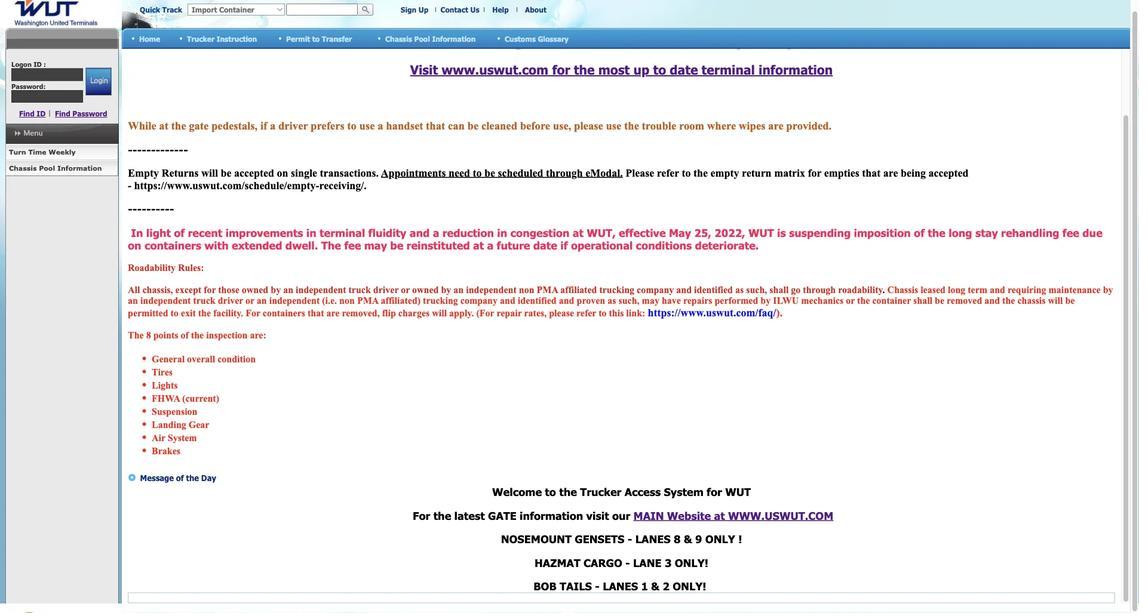 Task type: vqa. For each thing, say whether or not it's contained in the screenshot.
Weekly
yes



Task type: locate. For each thing, give the bounding box(es) containing it.
id for find
[[37, 109, 46, 118]]

find left the password
[[55, 109, 70, 118]]

up
[[419, 5, 428, 14]]

information down weekly
[[57, 164, 102, 172]]

id left :
[[34, 60, 42, 68]]

password:
[[11, 82, 46, 90]]

0 vertical spatial information
[[432, 34, 476, 43]]

0 horizontal spatial find
[[19, 109, 35, 118]]

0 vertical spatial id
[[34, 60, 42, 68]]

0 vertical spatial chassis
[[385, 34, 412, 43]]

information down the contact
[[432, 34, 476, 43]]

0 horizontal spatial pool
[[39, 164, 55, 172]]

1 vertical spatial id
[[37, 109, 46, 118]]

id down password:
[[37, 109, 46, 118]]

1 vertical spatial pool
[[39, 164, 55, 172]]

1 vertical spatial information
[[57, 164, 102, 172]]

chassis pool information
[[385, 34, 476, 43], [9, 164, 102, 172]]

transfer
[[322, 34, 352, 43]]

sign
[[401, 5, 417, 14]]

chassis pool information link
[[5, 160, 118, 176]]

customs
[[505, 34, 536, 43]]

quick
[[140, 5, 160, 14]]

id for logon
[[34, 60, 42, 68]]

1 horizontal spatial chassis
[[385, 34, 412, 43]]

0 horizontal spatial information
[[57, 164, 102, 172]]

weekly
[[49, 148, 76, 156]]

None text field
[[11, 68, 83, 81]]

information
[[432, 34, 476, 43], [57, 164, 102, 172]]

glossary
[[538, 34, 569, 43]]

pool down up at top
[[414, 34, 430, 43]]

None password field
[[11, 90, 83, 103]]

logon id :
[[11, 60, 46, 68]]

0 vertical spatial pool
[[414, 34, 430, 43]]

1 find from the left
[[19, 109, 35, 118]]

pool
[[414, 34, 430, 43], [39, 164, 55, 172]]

0 horizontal spatial chassis pool information
[[9, 164, 102, 172]]

turn time weekly
[[9, 148, 76, 156]]

chassis pool information down turn time weekly link
[[9, 164, 102, 172]]

chassis pool information down up at top
[[385, 34, 476, 43]]

chassis
[[385, 34, 412, 43], [9, 164, 37, 172]]

None text field
[[286, 4, 358, 16]]

2 find from the left
[[55, 109, 70, 118]]

1 horizontal spatial chassis pool information
[[385, 34, 476, 43]]

find for find id
[[19, 109, 35, 118]]

trucker
[[187, 34, 215, 43]]

id
[[34, 60, 42, 68], [37, 109, 46, 118]]

find for find password
[[55, 109, 70, 118]]

chassis down sign
[[385, 34, 412, 43]]

pool down turn time weekly on the top
[[39, 164, 55, 172]]

quick track
[[140, 5, 182, 14]]

to
[[312, 34, 320, 43]]

0 horizontal spatial chassis
[[9, 164, 37, 172]]

find password link
[[55, 109, 107, 118]]

1 vertical spatial chassis pool information
[[9, 164, 102, 172]]

chassis down "turn" at the left top
[[9, 164, 37, 172]]

1 horizontal spatial information
[[432, 34, 476, 43]]

0 vertical spatial chassis pool information
[[385, 34, 476, 43]]

find down password:
[[19, 109, 35, 118]]

:
[[44, 60, 46, 68]]

find id link
[[19, 109, 46, 118]]

1 horizontal spatial find
[[55, 109, 70, 118]]

find
[[19, 109, 35, 118], [55, 109, 70, 118]]

logon
[[11, 60, 32, 68]]

help link
[[492, 5, 509, 14]]



Task type: describe. For each thing, give the bounding box(es) containing it.
permit
[[286, 34, 310, 43]]

contact us
[[441, 5, 480, 14]]

trucker instruction
[[187, 34, 257, 43]]

login image
[[86, 68, 111, 95]]

sign up
[[401, 5, 428, 14]]

turn
[[9, 148, 26, 156]]

permit to transfer
[[286, 34, 352, 43]]

password
[[72, 109, 107, 118]]

home
[[139, 34, 160, 43]]

contact us link
[[441, 5, 480, 14]]

1 vertical spatial chassis
[[9, 164, 37, 172]]

time
[[28, 148, 46, 156]]

us
[[471, 5, 480, 14]]

find password
[[55, 109, 107, 118]]

customs glossary
[[505, 34, 569, 43]]

about link
[[525, 5, 547, 14]]

find id
[[19, 109, 46, 118]]

instruction
[[217, 34, 257, 43]]

sign up link
[[401, 5, 428, 14]]

contact
[[441, 5, 468, 14]]

track
[[162, 5, 182, 14]]

turn time weekly link
[[5, 145, 118, 160]]

1 horizontal spatial pool
[[414, 34, 430, 43]]

about
[[525, 5, 547, 14]]

help
[[492, 5, 509, 14]]



